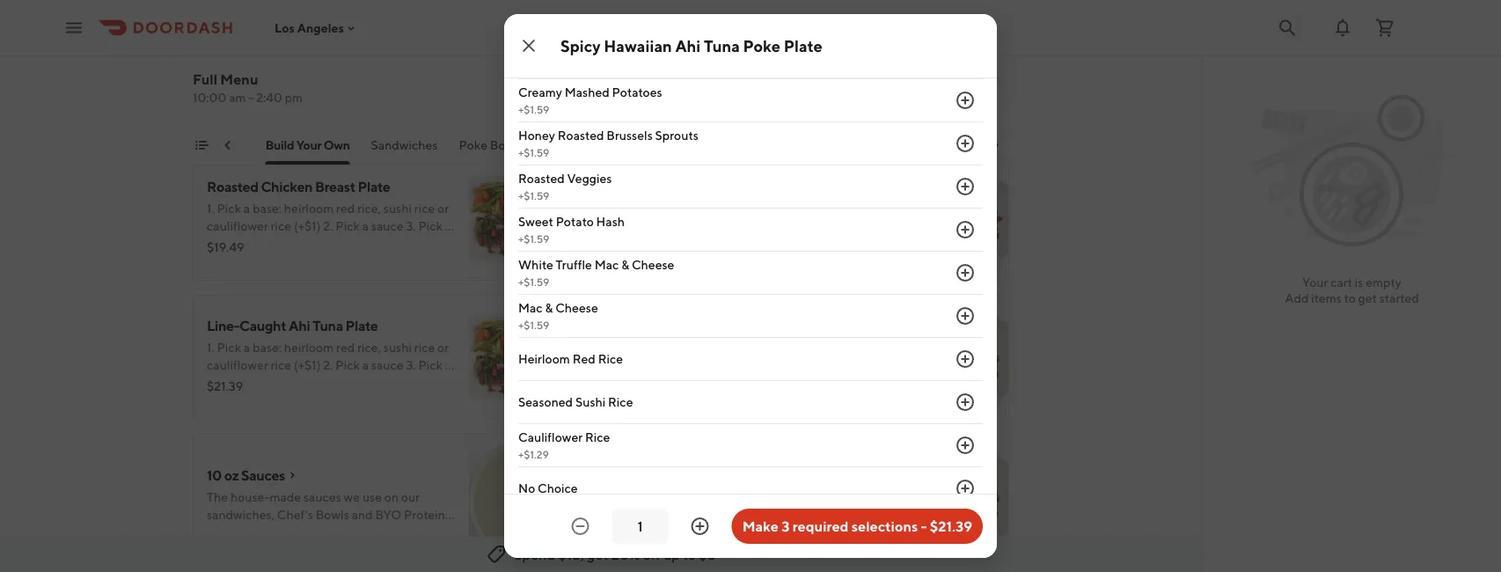 Task type: vqa. For each thing, say whether or not it's contained in the screenshot.
Beit Rima fee
no



Task type: describe. For each thing, give the bounding box(es) containing it.
grilled
[[207, 39, 249, 56]]

0 vertical spatial your
[[296, 138, 321, 152]]

sauces
[[304, 490, 341, 504]]

add for garlic rosemary flank steak plate image
[[964, 249, 988, 263]]

your inside your cart is empty add items to get started
[[1303, 275, 1328, 290]]

oz
[[224, 467, 239, 484]]

own
[[323, 138, 349, 152]]

pistachio
[[666, 7, 718, 21]]

chef's bowls
[[544, 138, 616, 152]]

in
[[289, 525, 299, 539]]

plates.
[[207, 525, 244, 539]]

$5
[[699, 546, 716, 563]]

white
[[518, 257, 553, 272]]

ea)
[[841, 62, 859, 77]]

of
[[719, 62, 730, 77]]

hawaiian
[[604, 36, 672, 55]]

menu for full
[[220, 71, 258, 88]]

side
[[632, 39, 660, 56]]

required
[[793, 518, 849, 535]]

potato
[[556, 214, 594, 229]]

add button for 3 side combo plate image
[[953, 103, 999, 131]]

add for ahi tuna avocado poke plate image at the bottom
[[964, 527, 988, 541]]

cheese inside mac & cheese +$1.59
[[556, 301, 598, 315]]

grilled sustainable salmon plate image
[[469, 17, 594, 142]]

grilled sustainable salmon plate
[[207, 39, 408, 56]]

pea
[[549, 50, 571, 64]]

chef's bowls button
[[544, 136, 616, 165]]

combo
[[662, 39, 709, 56]]

seasoned sushi rice
[[518, 395, 633, 409]]

spend $15, get 20% off up to $5
[[514, 546, 716, 563]]

choice
[[538, 481, 578, 495]]

add button for "10 oz sauces" image
[[538, 520, 583, 548]]

+$1.59 inside white truffle mac & cheese +$1.59
[[518, 275, 550, 288]]

+$1.29
[[518, 448, 549, 460]]

build your own
[[265, 138, 349, 152]]

mac inside mac & cheese +$1.59
[[518, 301, 543, 315]]

potato,
[[556, 7, 597, 21]]

group inside the spicy hawaiian ahi tuna poke plate dialog
[[518, 0, 983, 510]]

sandwiches,
[[207, 507, 275, 522]]

protein
[[404, 507, 445, 522]]

sauces
[[241, 467, 285, 484]]

3 side combo plate image
[[884, 17, 1009, 142]]

pm
[[285, 90, 303, 105]]

truffle
[[556, 257, 592, 272]]

am
[[229, 90, 246, 105]]

0 horizontal spatial $21.39
[[207, 379, 243, 393]]

the
[[207, 490, 228, 504]]

make
[[742, 518, 779, 535]]

seasonal menu button
[[159, 136, 244, 165]]

add button for garlic rosemary flank steak plate image
[[953, 242, 999, 270]]

ahi for caught
[[289, 317, 310, 334]]

sprouts
[[655, 128, 699, 143]]

or
[[781, 62, 792, 77]]

cauliflower rice +$1.29
[[518, 430, 610, 460]]

garlic rosemary flank steak plate image
[[884, 156, 1009, 281]]

make 3 required selections - $21.39
[[742, 518, 972, 535]]

$19.49
[[207, 240, 244, 254]]

takeout
[[331, 525, 374, 539]]

spicy
[[561, 36, 601, 55]]

creamy
[[518, 85, 562, 99]]

bowls for chef's bowls
[[583, 138, 616, 152]]

add button for spicy hawaiian ahi tuna poke plate image
[[953, 381, 999, 409]]

build
[[265, 138, 294, 152]]

add for spicy hawaiian ahi tuna poke plate image
[[964, 388, 988, 402]]

the house-made sauces we use on our sandwiches, chef's bowls and byo protein plates. served in 10oz takeout containers.
[[207, 490, 445, 539]]

poke inside button
[[459, 138, 487, 152]]

decrease quantity by 1 image
[[570, 516, 591, 537]]

sustainable
[[251, 39, 324, 56]]

creamy mashed potatoes +$1.59
[[518, 85, 662, 115]]

heirloom red rice
[[518, 352, 623, 366]]

add button for grilled sustainable salmon plate image
[[538, 103, 583, 131]]

make 3 required selections - $21.39 button
[[732, 509, 983, 544]]

salmon
[[327, 39, 373, 56]]

seasonal menu
[[159, 138, 244, 152]]

proteins & braises button
[[694, 136, 793, 165]]

add for "10 oz sauces" image
[[549, 527, 573, 541]]

10 oz sauces image
[[469, 434, 594, 559]]

plate inside dialog
[[784, 36, 823, 55]]

+$1.59 inside honey roasted brussels sprouts +$1.59
[[518, 146, 550, 158]]

add for line-caught ahi tuna plate image
[[549, 388, 573, 402]]

roasted veggies +$1.59
[[518, 171, 612, 202]]

toasts button
[[638, 136, 673, 165]]

close spicy hawaiian ahi tuna poke plate image
[[518, 35, 539, 56]]

honey
[[518, 128, 555, 143]]

line-
[[207, 317, 239, 334]]

avocado
[[679, 456, 734, 473]]

sweet potato, mandarin & pistachio
[[518, 7, 718, 21]]

brussels
[[607, 128, 653, 143]]

breast
[[315, 178, 355, 195]]

chef's inside button
[[544, 138, 580, 152]]

los angeles button
[[275, 20, 358, 35]]

3 inside 3 side combo plate choose from any of our cold or hot (+$1 ea) sides
[[622, 39, 630, 56]]

poke bowls button
[[459, 136, 523, 165]]

Current quantity is 1 number field
[[623, 517, 658, 536]]

seasoned
[[518, 395, 573, 409]]

angeles
[[297, 20, 344, 35]]

poke inside dialog
[[743, 36, 781, 55]]

tuna for plate
[[313, 317, 343, 334]]

rice inside cauliflower rice +$1.29
[[585, 430, 610, 444]]

hot
[[939, 138, 960, 152]]



Task type: locate. For each thing, give the bounding box(es) containing it.
group
[[518, 0, 983, 510]]

to for up
[[683, 546, 696, 563]]

& inside proteins & braises button
[[743, 138, 751, 152]]

ahi tuna avocado poke plate image
[[884, 434, 1009, 559]]

- inside "full menu 10:00 am - 2:40 pm"
[[249, 90, 254, 105]]

3 inside button
[[782, 518, 790, 535]]

seasonal
[[159, 138, 209, 152]]

$21.39 inside button
[[930, 518, 972, 535]]

to right 'up'
[[683, 546, 696, 563]]

ahi for hawaiian
[[675, 36, 701, 55]]

0 horizontal spatial 3
[[622, 39, 630, 56]]

0 vertical spatial ahi
[[675, 36, 701, 55]]

1 horizontal spatial your
[[1303, 275, 1328, 290]]

&
[[655, 7, 663, 21], [743, 138, 751, 152], [621, 257, 629, 272], [545, 301, 553, 315]]

0 vertical spatial 3
[[622, 39, 630, 56]]

to inside your cart is empty add items to get started
[[1344, 291, 1356, 305]]

snap pea edamame
[[518, 50, 630, 64]]

1 vertical spatial rice
[[608, 395, 633, 409]]

1 sweet from the top
[[518, 7, 553, 21]]

1 vertical spatial sweet
[[518, 214, 553, 229]]

0 horizontal spatial tuna
[[313, 317, 343, 334]]

1 +$1.59 from the top
[[518, 103, 550, 115]]

1 vertical spatial -
[[921, 518, 927, 535]]

honey roasted brussels sprouts +$1.59
[[518, 128, 699, 158]]

1 vertical spatial chef's
[[277, 507, 313, 522]]

proteins
[[694, 138, 741, 152]]

mac & cheese +$1.59
[[518, 301, 598, 331]]

no choice
[[518, 481, 578, 495]]

0 vertical spatial mac
[[595, 257, 619, 272]]

add button for roasted chicken breast plate image
[[538, 242, 583, 270]]

0 vertical spatial poke
[[743, 36, 781, 55]]

roasted chicken breast plate
[[207, 178, 390, 195]]

0 horizontal spatial get
[[587, 546, 609, 563]]

to
[[1344, 291, 1356, 305], [683, 546, 696, 563]]

0 horizontal spatial mac
[[518, 301, 543, 315]]

any
[[697, 62, 716, 77]]

roasted down honey
[[518, 171, 565, 186]]

menu for seasonal
[[211, 138, 244, 152]]

4 +$1.59 from the top
[[518, 232, 550, 245]]

increase quantity by 1 image
[[955, 90, 976, 111], [955, 133, 976, 154], [955, 176, 976, 197], [955, 219, 976, 240], [955, 262, 976, 283], [955, 305, 976, 327], [955, 349, 976, 370], [955, 392, 976, 413], [955, 435, 976, 456], [955, 478, 976, 499], [690, 516, 711, 537]]

add for 3 side combo plate image
[[964, 110, 988, 124]]

5 +$1.59 from the top
[[518, 275, 550, 288]]

1 horizontal spatial ahi
[[622, 456, 644, 473]]

byo
[[375, 507, 401, 522]]

0 vertical spatial -
[[249, 90, 254, 105]]

0 vertical spatial menu
[[220, 71, 258, 88]]

no
[[518, 481, 535, 495]]

0 horizontal spatial chef's
[[277, 507, 313, 522]]

add for grilled sustainable salmon plate image
[[549, 110, 573, 124]]

1 vertical spatial mac
[[518, 301, 543, 315]]

tuna left avocado
[[646, 456, 676, 473]]

1 horizontal spatial -
[[921, 518, 927, 535]]

spicy hawaiian ahi tuna poke plate dialog
[[504, 0, 997, 558]]

+$1.59 inside sweet potato hash +$1.59
[[518, 232, 550, 245]]

10
[[207, 467, 222, 484]]

full menu 10:00 am - 2:40 pm
[[193, 71, 303, 105]]

1 vertical spatial tuna
[[313, 317, 343, 334]]

Item Search search field
[[756, 83, 995, 102]]

our inside the house-made sauces we use on our sandwiches, chef's bowls and byo protein plates. served in 10oz takeout containers.
[[401, 490, 420, 504]]

increase quantity by 1 image
[[955, 4, 976, 25]]

items
[[1312, 291, 1342, 305]]

mandarin
[[599, 7, 653, 21]]

1 vertical spatial our
[[401, 490, 420, 504]]

chef's inside the house-made sauces we use on our sandwiches, chef's bowls and byo protein plates. served in 10oz takeout containers.
[[277, 507, 313, 522]]

0 vertical spatial to
[[1344, 291, 1356, 305]]

your
[[296, 138, 321, 152], [1303, 275, 1328, 290]]

2 horizontal spatial ahi
[[675, 36, 701, 55]]

$21.39 right selections
[[930, 518, 972, 535]]

10 oz sauces
[[207, 467, 285, 484]]

tuna inside dialog
[[704, 36, 740, 55]]

spicy hawaiian ahi tuna poke plate
[[561, 36, 823, 55]]

& left pistachio
[[655, 7, 663, 21]]

rice right sushi
[[608, 395, 633, 409]]

+$1.59 inside roasted veggies +$1.59
[[518, 189, 550, 202]]

spicy hawaiian ahi tuna poke plate image
[[884, 295, 1009, 420]]

& down white
[[545, 301, 553, 315]]

your cart is empty add items to get started
[[1285, 275, 1419, 305]]

3 right make
[[782, 518, 790, 535]]

bowls
[[490, 138, 523, 152], [583, 138, 616, 152], [316, 507, 349, 522]]

2 vertical spatial poke
[[736, 456, 768, 473]]

+$1.59 down honey
[[518, 146, 550, 158]]

1 horizontal spatial our
[[733, 62, 751, 77]]

add inside your cart is empty add items to get started
[[1285, 291, 1309, 305]]

+$1.59 up heirloom at the left
[[518, 319, 550, 331]]

cheese inside white truffle mac & cheese +$1.59
[[632, 257, 675, 272]]

0 horizontal spatial -
[[249, 90, 254, 105]]

your left own
[[296, 138, 321, 152]]

hot
[[795, 62, 814, 77]]

get
[[1358, 291, 1377, 305], [587, 546, 609, 563]]

red
[[573, 352, 596, 366]]

10oz
[[301, 525, 328, 539]]

sweet for sweet potato, mandarin & pistachio
[[518, 7, 553, 21]]

braises
[[753, 138, 793, 152]]

your up items at the bottom
[[1303, 275, 1328, 290]]

our right of
[[733, 62, 751, 77]]

rice
[[598, 352, 623, 366], [608, 395, 633, 409], [585, 430, 610, 444]]

1 horizontal spatial mac
[[595, 257, 619, 272]]

0 vertical spatial get
[[1358, 291, 1377, 305]]

roasted for roasted chicken breast plate
[[207, 178, 258, 195]]

& left braises
[[743, 138, 751, 152]]

hash
[[596, 214, 625, 229]]

line-caught ahi tuna plate
[[207, 317, 378, 334]]

1 horizontal spatial chef's
[[544, 138, 580, 152]]

1 vertical spatial menu
[[211, 138, 244, 152]]

0 vertical spatial our
[[733, 62, 751, 77]]

- for selections
[[921, 518, 927, 535]]

& inside mac & cheese +$1.59
[[545, 301, 553, 315]]

mac inside white truffle mac & cheese +$1.59
[[595, 257, 619, 272]]

$15,
[[558, 546, 584, 563]]

- right selections
[[921, 518, 927, 535]]

0 vertical spatial rice
[[598, 352, 623, 366]]

scroll menu navigation right image
[[988, 138, 1002, 152]]

heirloom
[[518, 352, 570, 366]]

use
[[362, 490, 382, 504]]

bowls down creamy
[[490, 138, 523, 152]]

2 vertical spatial ahi
[[622, 456, 644, 473]]

1 vertical spatial cheese
[[556, 301, 598, 315]]

2 +$1.59 from the top
[[518, 146, 550, 158]]

we
[[344, 490, 360, 504]]

selections
[[852, 518, 918, 535]]

- right am
[[249, 90, 254, 105]]

- for am
[[249, 90, 254, 105]]

1 vertical spatial poke
[[459, 138, 487, 152]]

add button for ahi tuna avocado poke plate image at the bottom
[[953, 520, 999, 548]]

ahi inside dialog
[[675, 36, 701, 55]]

tuna for poke
[[704, 36, 740, 55]]

notification bell image
[[1332, 17, 1354, 38]]

2 horizontal spatial tuna
[[704, 36, 740, 55]]

2 horizontal spatial bowls
[[583, 138, 616, 152]]

bowls for poke bowls
[[490, 138, 523, 152]]

0 horizontal spatial our
[[401, 490, 420, 504]]

$21.39 down line-
[[207, 379, 243, 393]]

1 horizontal spatial cheese
[[632, 257, 675, 272]]

sushi
[[576, 395, 606, 409]]

0 vertical spatial tuna
[[704, 36, 740, 55]]

+$1.59 inside mac & cheese +$1.59
[[518, 319, 550, 331]]

poke left honey
[[459, 138, 487, 152]]

rice right red at the bottom left of the page
[[598, 352, 623, 366]]

menu down "$21.99"
[[211, 138, 244, 152]]

roasted
[[558, 128, 604, 143], [518, 171, 565, 186], [207, 178, 258, 195]]

1 vertical spatial get
[[587, 546, 609, 563]]

1 horizontal spatial get
[[1358, 291, 1377, 305]]

off
[[643, 546, 661, 563]]

0 horizontal spatial your
[[296, 138, 321, 152]]

poke right avocado
[[736, 456, 768, 473]]

menu inside button
[[211, 138, 244, 152]]

our inside 3 side combo plate choose from any of our cold or hot (+$1 ea) sides
[[733, 62, 751, 77]]

1 horizontal spatial tuna
[[646, 456, 676, 473]]

2 sweet from the top
[[518, 214, 553, 229]]

0 horizontal spatial ahi
[[289, 317, 310, 334]]

to down cart
[[1344, 291, 1356, 305]]

full
[[193, 71, 217, 88]]

white truffle mac & cheese +$1.59
[[518, 257, 675, 288]]

chef's up in
[[277, 507, 313, 522]]

potatoes
[[612, 85, 662, 99]]

hot sides
[[939, 138, 993, 152]]

6 +$1.59 from the top
[[518, 319, 550, 331]]

3 +$1.59 from the top
[[518, 189, 550, 202]]

1 horizontal spatial 3
[[782, 518, 790, 535]]

scroll menu navigation left image
[[221, 138, 235, 152]]

2:40
[[256, 90, 282, 105]]

sweet up close spicy hawaiian ahi tuna poke plate icon
[[518, 7, 553, 21]]

roasted inside honey roasted brussels sprouts +$1.59
[[558, 128, 604, 143]]

2 horizontal spatial $21.39
[[930, 518, 972, 535]]

roasted down scroll menu navigation left 'image'
[[207, 178, 258, 195]]

sandwiches
[[371, 138, 437, 152]]

bowls inside the house-made sauces we use on our sandwiches, chef's bowls and byo protein plates. served in 10oz takeout containers.
[[316, 507, 349, 522]]

rice for seasoned sushi rice
[[608, 395, 633, 409]]

sweet inside sweet potato hash +$1.59
[[518, 214, 553, 229]]

menu up am
[[220, 71, 258, 88]]

3
[[622, 39, 630, 56], [782, 518, 790, 535]]

poke bowls
[[459, 138, 523, 152]]

tuna up of
[[704, 36, 740, 55]]

from
[[668, 62, 694, 77]]

sandwiches button
[[371, 136, 437, 165]]

poke up 'cold'
[[743, 36, 781, 55]]

$21.99
[[207, 101, 244, 115]]

+$1.59
[[518, 103, 550, 115], [518, 146, 550, 158], [518, 189, 550, 202], [518, 232, 550, 245], [518, 275, 550, 288], [518, 319, 550, 331]]

mac right the 'truffle'
[[595, 257, 619, 272]]

20%
[[611, 546, 640, 563]]

1 horizontal spatial to
[[1344, 291, 1356, 305]]

proteins & braises
[[694, 138, 793, 152]]

add
[[549, 110, 573, 124], [964, 110, 988, 124], [549, 249, 573, 263], [964, 249, 988, 263], [1285, 291, 1309, 305], [549, 388, 573, 402], [964, 388, 988, 402], [549, 527, 573, 541], [964, 527, 988, 541]]

0 horizontal spatial cheese
[[556, 301, 598, 315]]

1 horizontal spatial bowls
[[490, 138, 523, 152]]

0 items, open order cart image
[[1375, 17, 1396, 38]]

& down $20.79
[[621, 257, 629, 272]]

$21.39 up the seasoned sushi rice
[[622, 379, 659, 393]]

$21.39
[[207, 379, 243, 393], [622, 379, 659, 393], [930, 518, 972, 535]]

get inside your cart is empty add items to get started
[[1358, 291, 1377, 305]]

los
[[275, 20, 295, 35]]

group containing sweet potato, mandarin & pistachio
[[518, 0, 983, 510]]

0 vertical spatial chef's
[[544, 138, 580, 152]]

choose
[[622, 62, 665, 77]]

bowls up 'veggies'
[[583, 138, 616, 152]]

ahi up $20.19 on the left of page
[[622, 456, 644, 473]]

3 left side
[[622, 39, 630, 56]]

+$1.59 inside creamy mashed potatoes +$1.59
[[518, 103, 550, 115]]

+$1.59 up white
[[518, 232, 550, 245]]

1 vertical spatial your
[[1303, 275, 1328, 290]]

0 vertical spatial cheese
[[632, 257, 675, 272]]

rice for heirloom red rice
[[598, 352, 623, 366]]

spend
[[514, 546, 556, 563]]

chef's up roasted veggies +$1.59
[[544, 138, 580, 152]]

0 horizontal spatial to
[[683, 546, 696, 563]]

to for items
[[1344, 291, 1356, 305]]

0 horizontal spatial bowls
[[316, 507, 349, 522]]

and
[[352, 507, 373, 522]]

bowls down sauces
[[316, 507, 349, 522]]

1 vertical spatial 3
[[782, 518, 790, 535]]

roasted for roasted veggies +$1.59
[[518, 171, 565, 186]]

sweet for sweet potato hash +$1.59
[[518, 214, 553, 229]]

roasted chicken breast plate image
[[469, 156, 594, 281]]

+$1.59 up sweet potato hash +$1.59
[[518, 189, 550, 202]]

hot sides button
[[939, 136, 993, 165]]

add button
[[538, 103, 583, 131], [953, 103, 999, 131], [538, 242, 583, 270], [953, 242, 999, 270], [538, 381, 583, 409], [953, 381, 999, 409], [538, 520, 583, 548], [953, 520, 999, 548]]

mac down white
[[518, 301, 543, 315]]

& inside white truffle mac & cheese +$1.59
[[621, 257, 629, 272]]

cauliflower
[[518, 430, 583, 444]]

ahi up from
[[675, 36, 701, 55]]

add button for line-caught ahi tuna plate image
[[538, 381, 583, 409]]

2 vertical spatial tuna
[[646, 456, 676, 473]]

our right on
[[401, 490, 420, 504]]

open menu image
[[63, 17, 84, 38]]

rice down sushi
[[585, 430, 610, 444]]

get right $15,
[[587, 546, 609, 563]]

+$1.59 down white
[[518, 275, 550, 288]]

ahi right caught
[[289, 317, 310, 334]]

1 vertical spatial ahi
[[289, 317, 310, 334]]

10:00
[[193, 90, 227, 105]]

tuna right caught
[[313, 317, 343, 334]]

get down the is on the right
[[1358, 291, 1377, 305]]

menu
[[220, 71, 258, 88], [211, 138, 244, 152]]

plate inside 3 side combo plate choose from any of our cold or hot (+$1 ea) sides
[[711, 39, 744, 56]]

line-caught ahi tuna plate image
[[469, 295, 594, 420]]

1 horizontal spatial $21.39
[[622, 379, 659, 393]]

roasted down creamy mashed potatoes +$1.59
[[558, 128, 604, 143]]

0 vertical spatial sweet
[[518, 7, 553, 21]]

menu inside "full menu 10:00 am - 2:40 pm"
[[220, 71, 258, 88]]

plate
[[784, 36, 823, 55], [375, 39, 408, 56], [711, 39, 744, 56], [358, 178, 390, 195], [345, 317, 378, 334], [770, 456, 803, 473]]

sweet left potato
[[518, 214, 553, 229]]

ahi tuna avocado poke plate
[[622, 456, 803, 473]]

containers.
[[377, 525, 438, 539]]

cheese down white truffle mac & cheese +$1.59 on the left of page
[[556, 301, 598, 315]]

up
[[663, 546, 680, 563]]

served
[[247, 525, 286, 539]]

cheese down $20.79
[[632, 257, 675, 272]]

add for roasted chicken breast plate image
[[549, 249, 573, 263]]

(+$1
[[816, 62, 839, 77]]

caught
[[239, 317, 286, 334]]

2 vertical spatial rice
[[585, 430, 610, 444]]

1 vertical spatial to
[[683, 546, 696, 563]]

+$1.59 down creamy
[[518, 103, 550, 115]]

chicken
[[261, 178, 313, 195]]

- inside button
[[921, 518, 927, 535]]

roasted inside roasted veggies +$1.59
[[518, 171, 565, 186]]



